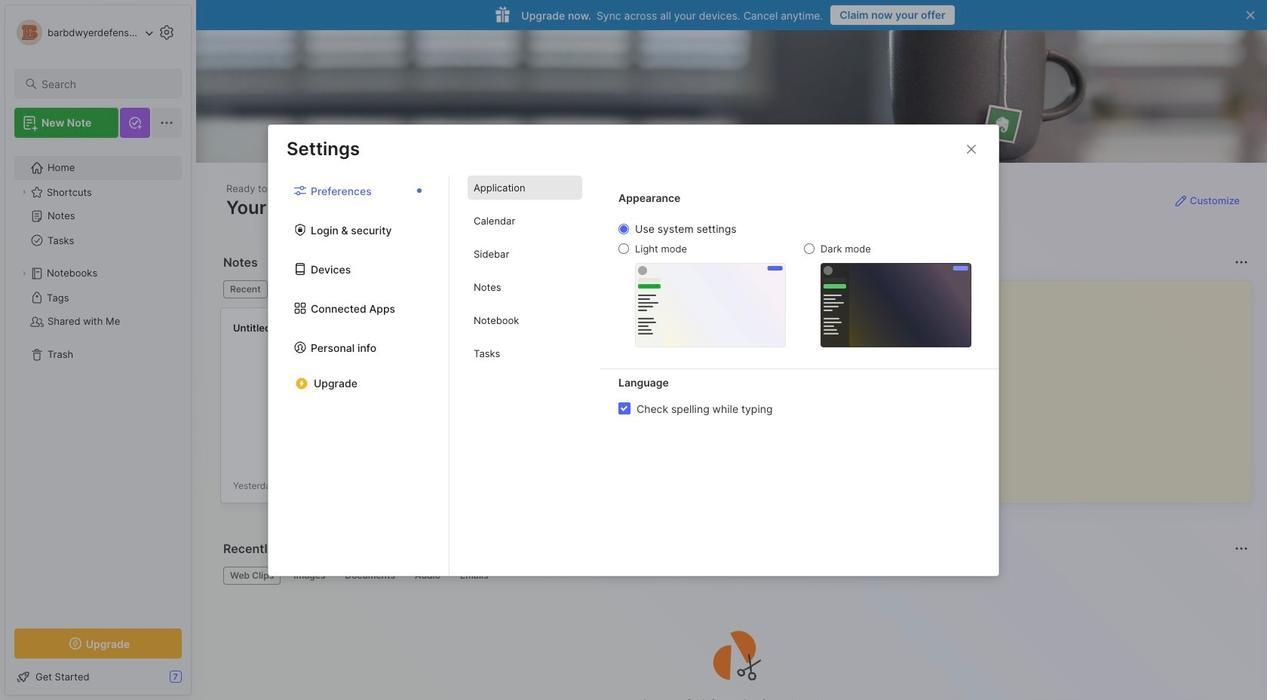 Task type: locate. For each thing, give the bounding box(es) containing it.
settings image
[[158, 23, 176, 41]]

Search text field
[[41, 77, 168, 91]]

None radio
[[619, 244, 629, 254]]

row group
[[220, 308, 492, 513]]

None checkbox
[[619, 403, 631, 415]]

None radio
[[619, 224, 629, 235], [804, 244, 815, 254], [619, 224, 629, 235], [804, 244, 815, 254]]

none search field inside 'main' element
[[41, 75, 168, 93]]

tab
[[468, 176, 582, 200], [468, 209, 582, 233], [468, 242, 582, 266], [468, 275, 582, 299], [223, 281, 268, 299], [468, 309, 582, 333], [468, 342, 582, 366], [223, 567, 281, 585], [287, 567, 332, 585], [338, 567, 402, 585], [408, 567, 447, 585], [453, 567, 495, 585]]

None search field
[[41, 75, 168, 93]]

tab list
[[269, 176, 450, 576], [450, 176, 601, 576], [223, 567, 1246, 585]]

close image
[[963, 140, 981, 158]]

option group
[[619, 223, 972, 347]]

tree
[[5, 147, 191, 616]]

Start writing… text field
[[933, 281, 1251, 491]]

main element
[[0, 0, 196, 701]]



Task type: describe. For each thing, give the bounding box(es) containing it.
tree inside 'main' element
[[5, 147, 191, 616]]

expand notebooks image
[[20, 269, 29, 278]]



Task type: vqa. For each thing, say whether or not it's contained in the screenshot.
Nov to the top
no



